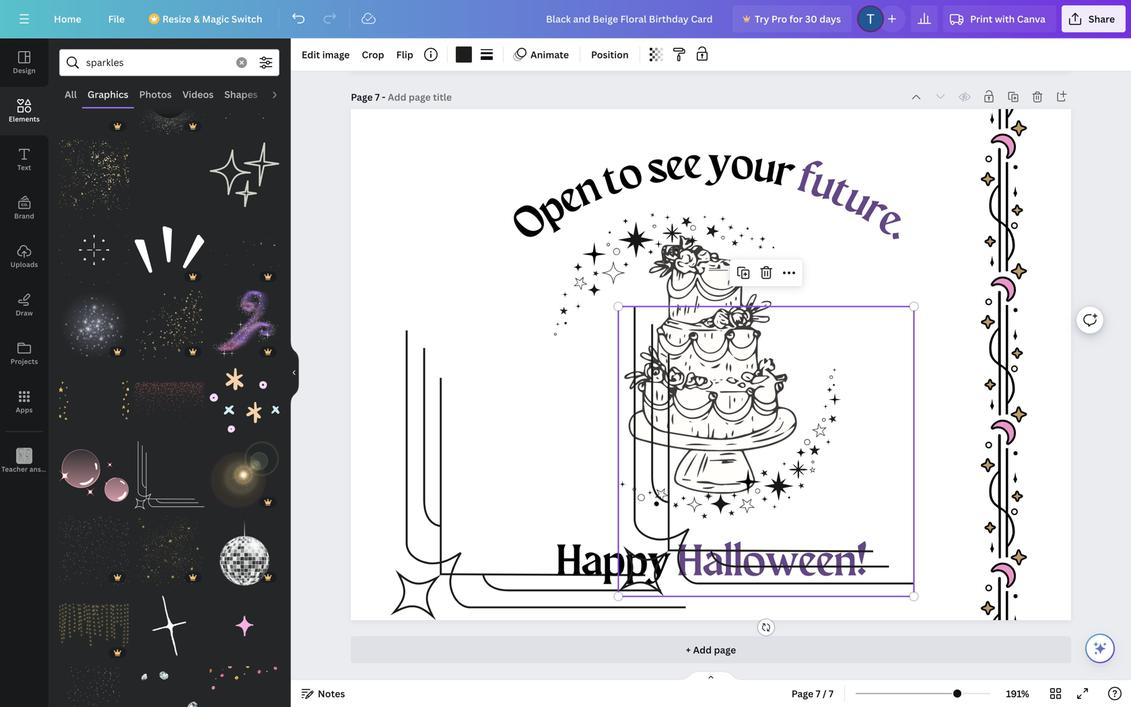 Task type: locate. For each thing, give the bounding box(es) containing it.
.
[[883, 209, 918, 250]]

y o u
[[708, 143, 780, 193]]

r
[[770, 150, 798, 197], [856, 188, 894, 235]]

0 vertical spatial page
[[351, 91, 373, 103]]

7
[[375, 91, 380, 103], [816, 687, 821, 700], [829, 687, 834, 700]]

canva
[[1017, 12, 1046, 25]]

s
[[644, 146, 670, 194]]

hide image
[[290, 340, 299, 405]]

art deco minimal christmas sparkle corner border image
[[134, 441, 204, 510]]

1 horizontal spatial o
[[729, 143, 756, 190]]

pro
[[772, 12, 787, 25]]

o inside y o u
[[729, 143, 756, 190]]

apps
[[16, 405, 33, 414]]

-
[[382, 91, 386, 103]]

o left f
[[729, 143, 756, 190]]

lined retro anime bubbles and sparkles image
[[59, 441, 129, 510]]

shapes
[[224, 88, 258, 101]]

0 horizontal spatial t
[[597, 158, 627, 205]]

home
[[54, 12, 81, 25]]

7 for /
[[816, 687, 821, 700]]

file
[[108, 12, 125, 25]]

photos
[[139, 88, 172, 101]]

sequin sparkles image
[[134, 365, 204, 435]]

o
[[729, 143, 756, 190], [614, 152, 647, 201]]

edit
[[302, 48, 320, 61]]

text button
[[0, 135, 48, 184]]

page inside button
[[792, 687, 814, 700]]

happy halloween!
[[556, 541, 867, 586]]

flip button
[[391, 44, 419, 65]]

shiny disco ball image
[[210, 516, 279, 586]]

1 horizontal spatial 7
[[816, 687, 821, 700]]

t left s
[[597, 158, 627, 205]]

resize
[[162, 12, 191, 25]]

f
[[793, 156, 819, 203]]

e
[[682, 143, 703, 188], [664, 144, 687, 190], [552, 176, 588, 224], [870, 198, 910, 245]]

design button
[[0, 38, 48, 87]]

7 left /
[[816, 687, 821, 700]]

o right the n
[[614, 152, 647, 201]]

videos
[[182, 88, 214, 101]]

30
[[805, 12, 817, 25]]

draw button
[[0, 281, 48, 329]]

page 7 / 7 button
[[786, 683, 839, 704]]

teacher
[[1, 465, 28, 474]]

videos button
[[177, 81, 219, 107]]

halloween!
[[678, 541, 867, 586]]

0 horizontal spatial page
[[351, 91, 373, 103]]

#1d1d1b image
[[456, 46, 472, 63]]

egypt gold sprinkles simple square image
[[59, 140, 129, 210]]

y
[[708, 143, 732, 188]]

switch
[[231, 12, 262, 25]]

try pro for 30 days button
[[733, 5, 852, 32]]

home link
[[43, 5, 92, 32]]

+
[[686, 643, 691, 656]]

group
[[59, 65, 129, 134], [134, 65, 204, 134], [210, 65, 279, 134], [59, 132, 129, 210], [185, 132, 202, 148], [210, 132, 279, 210], [59, 207, 129, 285], [134, 215, 204, 285], [210, 215, 279, 285], [59, 282, 129, 360], [134, 282, 204, 360], [210, 282, 279, 360], [59, 357, 129, 435], [134, 357, 204, 435], [210, 357, 279, 435], [210, 433, 279, 510], [59, 441, 129, 510], [134, 441, 204, 510], [59, 508, 129, 586], [134, 508, 204, 586], [210, 508, 279, 586], [59, 583, 129, 661], [134, 583, 204, 661], [210, 583, 279, 661], [59, 658, 129, 707], [210, 658, 279, 707], [134, 666, 204, 707]]

1 horizontal spatial page
[[792, 687, 814, 700]]

projects
[[10, 357, 38, 366]]

page left - on the top left of page
[[351, 91, 373, 103]]

projects button
[[0, 329, 48, 378]]

animate
[[531, 48, 569, 61]]

teacher answer keys
[[1, 465, 70, 474]]

print
[[970, 12, 993, 25]]

u
[[750, 146, 780, 193], [805, 161, 842, 211], [837, 177, 878, 227]]

days
[[820, 12, 841, 25]]

7 right /
[[829, 687, 834, 700]]

+ add page
[[686, 643, 736, 656]]

happy
[[556, 541, 671, 586]]

0 horizontal spatial o
[[614, 152, 647, 201]]

notes button
[[296, 683, 350, 704]]

1 vertical spatial page
[[792, 687, 814, 700]]

0 horizontal spatial 7
[[375, 91, 380, 103]]

shapes button
[[219, 81, 263, 107]]

graphics button
[[82, 81, 134, 107]]

page left /
[[792, 687, 814, 700]]

&
[[194, 12, 200, 25]]

page
[[351, 91, 373, 103], [792, 687, 814, 700]]

Search elements search field
[[86, 50, 228, 75]]

magic
[[202, 12, 229, 25]]

luminous abstract sparkling image
[[210, 441, 279, 510]]

resize & magic switch button
[[141, 5, 273, 32]]

sparkle decorative aesthetic image
[[210, 140, 279, 210]]

photos button
[[134, 81, 177, 107]]

all button
[[59, 81, 82, 107]]

with
[[995, 12, 1015, 25]]

edit image button
[[296, 44, 355, 65]]

t right f
[[824, 170, 857, 217]]

add
[[693, 643, 712, 656]]

7 left - on the top left of page
[[375, 91, 380, 103]]

position
[[591, 48, 629, 61]]

side panel tab list
[[0, 38, 70, 486]]

crop button
[[357, 44, 390, 65]]

animate button
[[509, 44, 574, 65]]

Page title text field
[[388, 90, 453, 104]]

fairy magic sparkle image
[[210, 290, 279, 360]]

brand
[[14, 211, 34, 221]]

audio
[[269, 88, 296, 101]]

share
[[1089, 12, 1115, 25]]

graphics
[[88, 88, 128, 101]]

brand button
[[0, 184, 48, 232]]

text
[[17, 163, 31, 172]]



Task type: describe. For each thing, give the bounding box(es) containing it.
p
[[531, 185, 573, 235]]

flip
[[396, 48, 413, 61]]

position button
[[586, 44, 634, 65]]

answer
[[29, 465, 53, 474]]

resize & magic switch
[[162, 12, 262, 25]]

crop
[[362, 48, 384, 61]]

canva assistant image
[[1092, 640, 1108, 657]]

file button
[[97, 5, 135, 32]]

golden sparkles illustration image
[[134, 516, 204, 586]]

+ add page button
[[351, 636, 1071, 663]]

Design title text field
[[535, 5, 727, 32]]

apps button
[[0, 378, 48, 426]]

print with canva
[[970, 12, 1046, 25]]

print with canva button
[[943, 5, 1057, 32]]

draw
[[16, 308, 33, 318]]

page
[[714, 643, 736, 656]]

191%
[[1006, 687, 1029, 700]]

page for page 7 / 7
[[792, 687, 814, 700]]

elements
[[9, 114, 40, 124]]

/
[[823, 687, 827, 700]]

sparkling hanging lights image
[[59, 591, 129, 661]]

n
[[569, 166, 607, 216]]

cute handdrawn school glitter image
[[210, 365, 279, 435]]

1 horizontal spatial r
[[856, 188, 894, 235]]

try
[[755, 12, 769, 25]]

egypt white gold sprinkles sparse rectangle image
[[59, 666, 129, 707]]

white sparkling stars image
[[59, 516, 129, 586]]

page for page 7 -
[[351, 91, 373, 103]]

for
[[790, 12, 803, 25]]

7 for -
[[375, 91, 380, 103]]

s e e
[[644, 143, 703, 194]]

o
[[506, 197, 555, 250]]

page 7 -
[[351, 91, 388, 103]]

gold glitter dust image
[[134, 290, 204, 360]]

uploads
[[10, 260, 38, 269]]

try pro for 30 days
[[755, 12, 841, 25]]

u inside y o u
[[750, 146, 780, 193]]

uploads button
[[0, 232, 48, 281]]

show pages image
[[679, 671, 743, 682]]

;
[[23, 466, 25, 473]]

share button
[[1062, 5, 1126, 32]]

1 horizontal spatial t
[[824, 170, 857, 217]]

notes
[[318, 687, 345, 700]]

#1d1d1b image
[[456, 46, 472, 63]]

all
[[65, 88, 77, 101]]

page 7 / 7
[[792, 687, 834, 700]]

audio button
[[263, 81, 301, 107]]

edit image
[[302, 48, 350, 61]]

shiny sparkles image
[[59, 290, 129, 360]]

2 horizontal spatial 7
[[829, 687, 834, 700]]

191% button
[[996, 683, 1040, 704]]

keys
[[55, 465, 70, 474]]

silver stars and confetti background 0908 image
[[134, 65, 204, 134]]

main menu bar
[[0, 0, 1131, 38]]

0 horizontal spatial r
[[770, 150, 798, 197]]

image
[[322, 48, 350, 61]]

design
[[13, 66, 36, 75]]

elements button
[[0, 87, 48, 135]]



Task type: vqa. For each thing, say whether or not it's contained in the screenshot.
bottom combination
no



